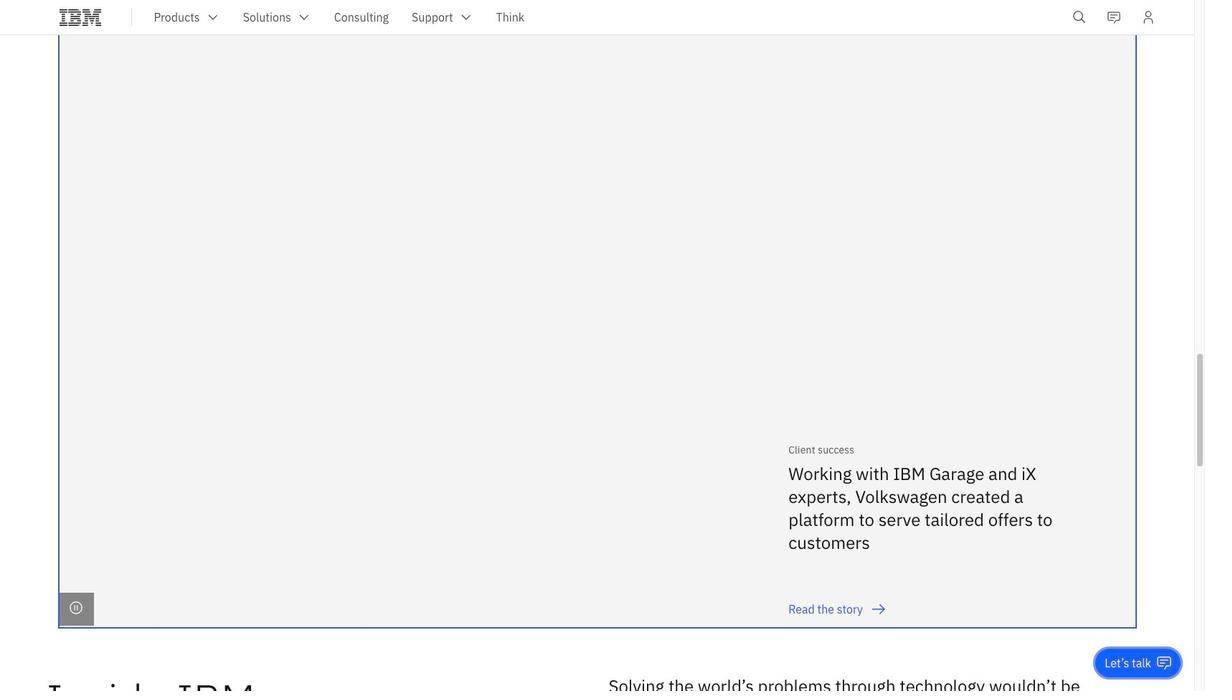 Task type: locate. For each thing, give the bounding box(es) containing it.
let's talk element
[[1105, 655, 1152, 671]]



